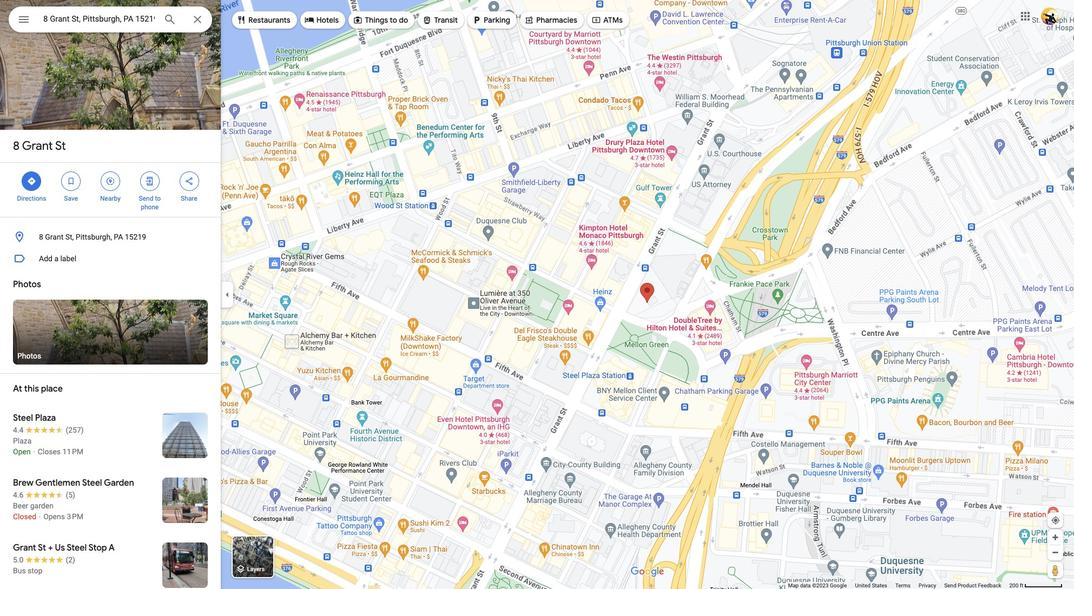 Task type: describe. For each thing, give the bounding box(es) containing it.
do
[[399, 15, 408, 25]]

collapse side panel image
[[221, 289, 233, 301]]

 parking
[[472, 14, 511, 26]]

 things to do
[[353, 14, 408, 26]]

0 vertical spatial st
[[55, 139, 66, 154]]

save
[[64, 195, 78, 202]]

(257)
[[66, 426, 84, 435]]

 transit
[[422, 14, 458, 26]]

4.6
[[13, 491, 24, 500]]


[[27, 175, 36, 187]]

send product feedback
[[945, 583, 1002, 589]]

layers
[[247, 567, 265, 574]]

directions
[[17, 195, 46, 202]]

united states
[[856, 583, 888, 589]]

 atms
[[592, 14, 623, 26]]

0 vertical spatial steel
[[13, 413, 33, 424]]


[[184, 175, 194, 187]]

this
[[24, 384, 39, 395]]

to inside the  things to do
[[390, 15, 397, 25]]

ft
[[1020, 583, 1024, 589]]

label
[[60, 254, 76, 263]]

5.0 stars 2 reviews image
[[13, 555, 75, 566]]

©2023
[[813, 583, 829, 589]]

 search field
[[9, 6, 212, 35]]

pa
[[114, 233, 123, 241]]

restaurants
[[249, 15, 291, 25]]

terms
[[896, 583, 911, 589]]

beer garden closed ⋅ opens 3 pm
[[13, 502, 83, 521]]

google
[[830, 583, 847, 589]]

200 ft button
[[1010, 583, 1063, 589]]

privacy
[[919, 583, 937, 589]]

garden
[[30, 502, 54, 511]]


[[472, 14, 482, 26]]

grant for st,
[[45, 233, 63, 241]]

closes
[[38, 448, 61, 456]]

closed
[[13, 513, 36, 521]]

⋅ inside plaza open ⋅ closes 11 pm
[[33, 448, 36, 456]]

phone
[[141, 204, 159, 211]]

send for send product feedback
[[945, 583, 957, 589]]

8 grant st main content
[[0, 0, 221, 590]]

at
[[13, 384, 22, 395]]

nearby
[[100, 195, 121, 202]]

200
[[1010, 583, 1019, 589]]

5.0
[[13, 556, 24, 565]]

1 vertical spatial st
[[38, 543, 46, 554]]


[[353, 14, 363, 26]]

map
[[789, 583, 799, 589]]

a
[[54, 254, 58, 263]]

terms button
[[896, 583, 911, 590]]

gentlemen
[[35, 478, 80, 489]]

3 pm
[[67, 513, 83, 521]]

show your location image
[[1051, 516, 1061, 526]]

parking
[[484, 15, 511, 25]]

grant st + us steel stop a
[[13, 543, 115, 554]]

feedback
[[979, 583, 1002, 589]]

0 vertical spatial plaza
[[35, 413, 56, 424]]

grant for st
[[22, 139, 53, 154]]

2 vertical spatial steel
[[67, 543, 87, 554]]

zoom out image
[[1052, 549, 1060, 557]]

8 Grant St, Pittsburgh, PA 15219 field
[[9, 6, 212, 32]]

 restaurants
[[237, 14, 291, 26]]

bus stop
[[13, 567, 43, 576]]


[[237, 14, 246, 26]]


[[525, 14, 534, 26]]

map data ©2023 google
[[789, 583, 847, 589]]

pittsburgh,
[[76, 233, 112, 241]]

8 grant st, pittsburgh, pa 15219 button
[[0, 226, 221, 248]]

plaza inside plaza open ⋅ closes 11 pm
[[13, 437, 32, 446]]

photos button
[[13, 300, 208, 365]]

8 grant st, pittsburgh, pa 15219
[[39, 233, 146, 241]]

zoom in image
[[1052, 534, 1060, 542]]

8 grant st
[[13, 139, 66, 154]]

send to phone
[[139, 195, 161, 211]]

privacy button
[[919, 583, 937, 590]]

to inside send to phone
[[155, 195, 161, 202]]

add a label
[[39, 254, 76, 263]]

show street view coverage image
[[1048, 563, 1064, 579]]

united
[[856, 583, 871, 589]]

15219
[[125, 233, 146, 241]]

data
[[801, 583, 811, 589]]

bus
[[13, 567, 26, 576]]

product
[[958, 583, 977, 589]]



Task type: locate. For each thing, give the bounding box(es) containing it.
share
[[181, 195, 198, 202]]

google account: ben nelson  
(ben.nelson1980@gmail.com) image
[[1042, 7, 1059, 25]]

plaza up open
[[13, 437, 32, 446]]

none field inside the 8 grant st, pittsburgh, pa 15219 field
[[43, 12, 155, 25]]

a
[[109, 543, 115, 554]]

hotels
[[317, 15, 339, 25]]

0 vertical spatial grant
[[22, 139, 53, 154]]

0 vertical spatial photos
[[13, 279, 41, 290]]

to left do
[[390, 15, 397, 25]]

8 for 8 grant st, pittsburgh, pa 15219
[[39, 233, 43, 241]]


[[592, 14, 601, 26]]

1 horizontal spatial send
[[945, 583, 957, 589]]

 hotels
[[305, 14, 339, 26]]

stop
[[28, 567, 43, 576]]

footer containing map data ©2023 google
[[789, 583, 1010, 590]]

8
[[13, 139, 20, 154], [39, 233, 43, 241]]

opens
[[43, 513, 65, 521]]

brew
[[13, 478, 34, 489]]


[[305, 14, 314, 26]]

2 vertical spatial grant
[[13, 543, 36, 554]]

open
[[13, 448, 31, 456]]

200 ft
[[1010, 583, 1024, 589]]

united states button
[[856, 583, 888, 590]]

0 horizontal spatial send
[[139, 195, 153, 202]]

plaza
[[35, 413, 56, 424], [13, 437, 32, 446]]

grant up 
[[22, 139, 53, 154]]

add a label button
[[0, 248, 221, 270]]

things
[[365, 15, 388, 25]]

grant up 5.0
[[13, 543, 36, 554]]

photos down add
[[13, 279, 41, 290]]

steel up (2)
[[67, 543, 87, 554]]

⋅ right open
[[33, 448, 36, 456]]

0 horizontal spatial plaza
[[13, 437, 32, 446]]


[[106, 175, 115, 187]]

place
[[41, 384, 63, 395]]

plaza open ⋅ closes 11 pm
[[13, 437, 83, 456]]

⋅
[[33, 448, 36, 456], [38, 513, 42, 521]]

grant
[[22, 139, 53, 154], [45, 233, 63, 241], [13, 543, 36, 554]]

at this place
[[13, 384, 63, 395]]

send
[[139, 195, 153, 202], [945, 583, 957, 589]]

None field
[[43, 12, 155, 25]]

⋅ down garden at the bottom left
[[38, 513, 42, 521]]

(2)
[[66, 556, 75, 565]]

steel
[[13, 413, 33, 424], [82, 478, 102, 489], [67, 543, 87, 554]]

0 vertical spatial 8
[[13, 139, 20, 154]]

4.6 stars 5 reviews image
[[13, 490, 75, 501]]

4.4 stars 257 reviews image
[[13, 425, 84, 436]]

to
[[390, 15, 397, 25], [155, 195, 161, 202]]

send product feedback button
[[945, 583, 1002, 590]]

beer
[[13, 502, 28, 511]]

plaza up 4.4 stars 257 reviews image
[[35, 413, 56, 424]]

garden
[[104, 478, 134, 489]]

photos up this
[[17, 352, 41, 361]]

1 horizontal spatial plaza
[[35, 413, 56, 424]]

steel left garden
[[82, 478, 102, 489]]

0 horizontal spatial 8
[[13, 139, 20, 154]]

8 inside button
[[39, 233, 43, 241]]

0 vertical spatial to
[[390, 15, 397, 25]]

1 horizontal spatial st
[[55, 139, 66, 154]]

st up the "save"
[[55, 139, 66, 154]]

1 vertical spatial photos
[[17, 352, 41, 361]]

st left +
[[38, 543, 46, 554]]

 button
[[9, 6, 39, 35]]

send inside 'button'
[[945, 583, 957, 589]]

send for send to phone
[[139, 195, 153, 202]]

1 vertical spatial plaza
[[13, 437, 32, 446]]

us
[[55, 543, 65, 554]]

stop
[[88, 543, 107, 554]]

st,
[[65, 233, 74, 241]]

transit
[[434, 15, 458, 25]]

atms
[[604, 15, 623, 25]]

+
[[48, 543, 53, 554]]

google maps element
[[0, 0, 1075, 590]]

0 horizontal spatial st
[[38, 543, 46, 554]]

1 horizontal spatial ⋅
[[38, 513, 42, 521]]

send left product
[[945, 583, 957, 589]]

pharmacies
[[537, 15, 578, 25]]

1 horizontal spatial 8
[[39, 233, 43, 241]]

⋅ inside beer garden closed ⋅ opens 3 pm
[[38, 513, 42, 521]]

1 vertical spatial ⋅
[[38, 513, 42, 521]]

send inside send to phone
[[139, 195, 153, 202]]

photos inside "button"
[[17, 352, 41, 361]]

states
[[872, 583, 888, 589]]


[[422, 14, 432, 26]]

(5)
[[66, 491, 75, 500]]

0 vertical spatial ⋅
[[33, 448, 36, 456]]

grant inside button
[[45, 233, 63, 241]]

4.4
[[13, 426, 24, 435]]

1 vertical spatial steel
[[82, 478, 102, 489]]

to up phone
[[155, 195, 161, 202]]

send up phone
[[139, 195, 153, 202]]

photos
[[13, 279, 41, 290], [17, 352, 41, 361]]

0 vertical spatial send
[[139, 195, 153, 202]]

1 vertical spatial send
[[945, 583, 957, 589]]

1 vertical spatial grant
[[45, 233, 63, 241]]

actions for 8 grant st region
[[0, 163, 221, 217]]

 pharmacies
[[525, 14, 578, 26]]

steel up 4.4
[[13, 413, 33, 424]]

brew gentlemen steel garden
[[13, 478, 134, 489]]


[[66, 175, 76, 187]]

footer inside google maps element
[[789, 583, 1010, 590]]

0 horizontal spatial ⋅
[[33, 448, 36, 456]]

1 vertical spatial to
[[155, 195, 161, 202]]

1 vertical spatial 8
[[39, 233, 43, 241]]

8 for 8 grant st
[[13, 139, 20, 154]]


[[17, 12, 30, 27]]

1 horizontal spatial to
[[390, 15, 397, 25]]

steel plaza
[[13, 413, 56, 424]]

grant left st,
[[45, 233, 63, 241]]

0 horizontal spatial to
[[155, 195, 161, 202]]

add
[[39, 254, 52, 263]]

footer
[[789, 583, 1010, 590]]

11 pm
[[63, 448, 83, 456]]


[[145, 175, 155, 187]]



Task type: vqa. For each thing, say whether or not it's contained in the screenshot.
8 to the left
yes



